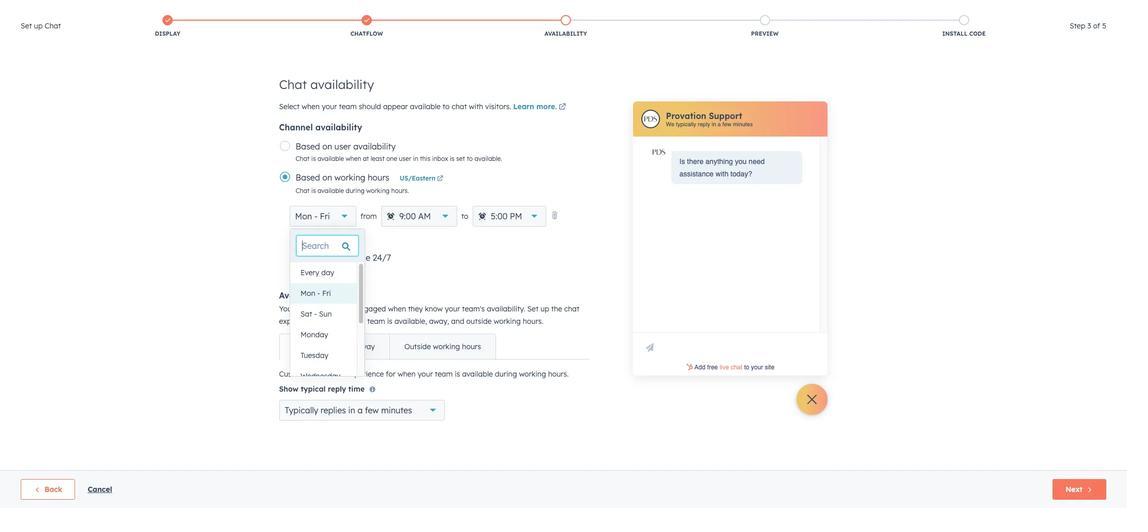 Task type: describe. For each thing, give the bounding box(es) containing it.
typically replies in a few minutes
[[285, 405, 412, 416]]

with inside is there anything you need assistance with today?
[[716, 170, 729, 178]]

outside
[[405, 342, 431, 351]]

code
[[970, 30, 987, 37]]

1 vertical spatial to
[[467, 155, 473, 163]]

is left set
[[450, 155, 455, 163]]

provation support we typically reply in a few minutes
[[666, 111, 753, 128]]

provation
[[666, 111, 707, 121]]

5:00
[[491, 211, 508, 222]]

chat inside heading
[[45, 21, 61, 31]]

chat is available when at least one user in this inbox is set to available.
[[296, 155, 503, 163]]

set
[[457, 155, 465, 163]]

5
[[1103, 21, 1107, 31]]

availability.
[[487, 304, 526, 314]]

2 vertical spatial availability
[[354, 141, 396, 152]]

sat - sun
[[301, 310, 332, 319]]

learn more.
[[514, 102, 557, 111]]

is down outside working hours
[[455, 370, 460, 379]]

add
[[297, 237, 311, 246]]

0 vertical spatial user
[[335, 141, 351, 152]]

team's
[[462, 304, 485, 314]]

2 horizontal spatial hours.
[[549, 370, 569, 379]]

typical
[[301, 385, 326, 394]]

of
[[1094, 21, 1101, 31]]

set inside availability behavior your visitors are more engaged when they know your team's availability. set up the chat experience for when your team is available, away, and outside working hours.
[[528, 304, 539, 314]]

available for during
[[318, 187, 344, 195]]

when down outside
[[398, 370, 416, 379]]

every day
[[301, 268, 334, 277]]

when left the they
[[388, 304, 406, 314]]

learn more. link
[[514, 101, 568, 114]]

when down the more
[[330, 317, 348, 326]]

Search HubSpot search field
[[983, 22, 1109, 39]]

2 horizontal spatial hours
[[462, 342, 481, 351]]

us/eastern link
[[400, 174, 445, 184]]

customize
[[279, 370, 315, 379]]

mon inside dropdown button
[[295, 211, 312, 222]]

when right select at the top of page
[[302, 102, 320, 111]]

away link
[[342, 334, 390, 359]]

one
[[387, 155, 398, 163]]

every day button
[[290, 262, 357, 283]]

away
[[357, 342, 375, 351]]

sat
[[301, 310, 312, 319]]

there
[[688, 157, 704, 166]]

next button
[[1054, 479, 1107, 500]]

learn
[[514, 102, 535, 111]]

search button
[[1101, 22, 1119, 39]]

link opens in a new window image inside the 'learn more.' link
[[559, 104, 566, 111]]

availability for chat availability
[[311, 77, 374, 92]]

visitors
[[297, 304, 321, 314]]

availability for availability
[[545, 30, 588, 37]]

up inside heading
[[34, 21, 43, 31]]

is down the channel availability
[[312, 155, 316, 163]]

0 horizontal spatial reply
[[328, 385, 346, 394]]

more
[[336, 304, 354, 314]]

few inside popup button
[[365, 405, 379, 416]]

every
[[301, 268, 320, 277]]

0 vertical spatial team
[[339, 102, 357, 111]]

chatflow completed list item
[[267, 13, 467, 40]]

mon - fri inside dropdown button
[[295, 211, 330, 222]]

hours. inside availability behavior your visitors are more engaged when they know your team's availability. set up the chat experience for when your team is available, away, and outside working hours.
[[523, 317, 544, 326]]

5:00 pm
[[491, 211, 523, 222]]

day
[[322, 268, 334, 277]]

chatflow
[[351, 30, 383, 37]]

4 menu item from the left
[[949, 0, 969, 17]]

show
[[279, 385, 299, 394]]

team inside availability behavior your visitors are more engaged when they know your team's availability. set up the chat experience for when your team is available, away, and outside working hours.
[[368, 317, 385, 326]]

select
[[279, 102, 300, 111]]

on for user
[[323, 141, 332, 152]]

back button
[[21, 479, 75, 500]]

on for working
[[323, 172, 332, 183]]

assistance
[[680, 170, 714, 178]]

visitors.
[[486, 102, 512, 111]]

monday button
[[290, 325, 357, 345]]

availability behavior your visitors are more engaged when they know your team's availability. set up the chat experience for when your team is available, away, and outside working hours.
[[279, 290, 580, 326]]

display
[[155, 30, 181, 37]]

us/eastern
[[400, 174, 436, 182]]

sat - sun button
[[290, 304, 357, 325]]

preview list item
[[666, 13, 865, 40]]

chat for chat is available 24/7
[[306, 253, 325, 263]]

mon - fri button
[[290, 283, 357, 304]]

for inside availability behavior your visitors are more engaged when they know your team's availability. set up the chat experience for when your team is available, away, and outside working hours.
[[319, 317, 328, 326]]

tuesday button
[[290, 345, 357, 366]]

select when your team should appear available to chat with visitors.
[[279, 102, 512, 111]]

your down the more
[[350, 317, 366, 326]]

0 vertical spatial to
[[443, 102, 450, 111]]

chat for chat is available when at least one user in this inbox is set to available.
[[296, 155, 310, 163]]

1 horizontal spatial user
[[399, 155, 412, 163]]

available.
[[475, 155, 503, 163]]

0 vertical spatial hours
[[368, 172, 390, 183]]

today?
[[731, 170, 753, 178]]

inbox
[[433, 155, 449, 163]]

next
[[1066, 485, 1083, 494]]

display completed list item
[[68, 13, 267, 40]]

your up the and
[[445, 304, 460, 314]]

3
[[1088, 21, 1092, 31]]

0 horizontal spatial during
[[346, 187, 365, 195]]

minutes inside provation support we typically reply in a few minutes
[[733, 121, 753, 128]]

hubspot-live-chat-viral-iframe element
[[635, 363, 826, 373]]

need
[[749, 157, 765, 166]]

tab list containing available
[[279, 334, 496, 360]]

typically
[[677, 121, 697, 128]]

available
[[294, 342, 327, 351]]

availability for availability behavior your visitors are more engaged when they know your team's availability. set up the chat experience for when your team is available, away, and outside working hours.
[[279, 290, 326, 301]]

should
[[359, 102, 381, 111]]

step 3 of 5
[[1071, 21, 1107, 31]]

chat availability
[[279, 77, 374, 92]]

outside working hours
[[405, 342, 481, 351]]

is
[[680, 157, 686, 166]]

behavior
[[329, 290, 366, 301]]

install code list item
[[865, 13, 1064, 40]]

3 menu item from the left
[[926, 0, 949, 17]]

based for based on working hours
[[296, 172, 320, 183]]

list containing display
[[68, 13, 1064, 40]]

working inside availability behavior your visitors are more engaged when they know your team's availability. set up the chat experience for when your team is available, away, and outside working hours.
[[494, 317, 521, 326]]

few inside provation support we typically reply in a few minutes
[[723, 121, 732, 128]]

you
[[736, 157, 747, 166]]

is inside availability behavior your visitors are more engaged when they know your team's availability. set up the chat experience for when your team is available, away, and outside working hours.
[[387, 317, 393, 326]]

channel
[[279, 122, 313, 133]]

away,
[[429, 317, 449, 326]]

reply inside provation support we typically reply in a few minutes
[[698, 121, 711, 128]]

from
[[361, 212, 377, 221]]

wednesday
[[301, 372, 341, 381]]

we
[[666, 121, 675, 128]]

1 menu item from the left
[[865, 0, 906, 17]]

9:00
[[400, 211, 416, 222]]

your down outside
[[418, 370, 433, 379]]

install
[[943, 30, 968, 37]]

availability list item
[[467, 13, 666, 40]]

0 horizontal spatial with
[[469, 102, 484, 111]]

a inside provation support we typically reply in a few minutes
[[718, 121, 721, 128]]

least
[[371, 155, 385, 163]]

in inside popup button
[[349, 405, 355, 416]]

based on user availability
[[296, 141, 396, 152]]

available,
[[395, 317, 427, 326]]



Task type: vqa. For each thing, say whether or not it's contained in the screenshot.
Marketplaces image
no



Task type: locate. For each thing, give the bounding box(es) containing it.
hours right the add
[[313, 237, 334, 246]]

1 based from the top
[[296, 141, 320, 152]]

hours down outside
[[462, 342, 481, 351]]

step
[[1071, 21, 1086, 31]]

up
[[34, 21, 43, 31], [541, 304, 550, 314]]

team
[[339, 102, 357, 111], [368, 317, 385, 326], [435, 370, 453, 379]]

experience down 'your' in the bottom left of the page
[[279, 317, 317, 326]]

know
[[425, 304, 443, 314]]

user right one
[[399, 155, 412, 163]]

1 horizontal spatial minutes
[[733, 121, 753, 128]]

mon - fri button
[[290, 206, 357, 227]]

1 horizontal spatial reply
[[698, 121, 711, 128]]

link opens in a new window image
[[559, 101, 566, 114], [437, 176, 444, 182]]

experience
[[279, 317, 317, 326], [347, 370, 384, 379]]

1 horizontal spatial chat
[[452, 102, 467, 111]]

minutes inside popup button
[[381, 405, 412, 416]]

link opens in a new window image
[[559, 104, 566, 111], [437, 174, 444, 184]]

0 vertical spatial up
[[34, 21, 43, 31]]

0 vertical spatial mon - fri
[[295, 211, 330, 222]]

your
[[322, 102, 337, 111], [445, 304, 460, 314], [350, 317, 366, 326], [418, 370, 433, 379]]

1 horizontal spatial availability
[[545, 30, 588, 37]]

0 horizontal spatial chat
[[330, 370, 345, 379]]

link opens in a new window image down inbox
[[437, 176, 444, 182]]

link opens in a new window image right the more.
[[559, 101, 566, 114]]

reply left time
[[328, 385, 346, 394]]

chat for chat availability
[[279, 77, 307, 92]]

2 vertical spatial hours.
[[549, 370, 569, 379]]

1 horizontal spatial link opens in a new window image
[[559, 101, 566, 114]]

set up chat
[[21, 21, 61, 31]]

available down based on user availability
[[318, 155, 344, 163]]

fri up add hours
[[320, 211, 330, 222]]

1 vertical spatial on
[[323, 172, 332, 183]]

search image
[[1106, 27, 1113, 34]]

2 horizontal spatial chat
[[565, 304, 580, 314]]

minutes up you
[[733, 121, 753, 128]]

monday
[[301, 330, 328, 340]]

am
[[419, 211, 431, 222]]

1 on from the top
[[323, 141, 332, 152]]

for
[[319, 317, 328, 326], [386, 370, 396, 379]]

0 vertical spatial link opens in a new window image
[[559, 101, 566, 114]]

wednesday button
[[290, 366, 357, 387]]

1 vertical spatial the
[[317, 370, 328, 379]]

is left available, at the left bottom of the page
[[387, 317, 393, 326]]

0 vertical spatial for
[[319, 317, 328, 326]]

2 vertical spatial to
[[462, 212, 469, 221]]

channel availability
[[279, 122, 362, 133]]

for down away 'link'
[[386, 370, 396, 379]]

1 horizontal spatial link opens in a new window image
[[559, 104, 566, 111]]

menu item
[[865, 0, 906, 17], [906, 0, 926, 17], [926, 0, 949, 17], [949, 0, 969, 17], [969, 0, 984, 17]]

1 vertical spatial fri
[[322, 289, 331, 298]]

- right "sat"
[[314, 310, 317, 319]]

experience inside availability behavior your visitors are more engaged when they know your team's availability. set up the chat experience for when your team is available, away, and outside working hours.
[[279, 317, 317, 326]]

mon up visitors on the bottom left
[[301, 289, 316, 298]]

when left at
[[346, 155, 361, 163]]

1 vertical spatial availability
[[316, 122, 362, 133]]

1 horizontal spatial for
[[386, 370, 396, 379]]

they
[[408, 304, 423, 314]]

your
[[279, 304, 295, 314]]

0 vertical spatial reply
[[698, 121, 711, 128]]

0 horizontal spatial few
[[365, 405, 379, 416]]

2 based from the top
[[296, 172, 320, 183]]

reply right typically on the top right of page
[[698, 121, 711, 128]]

sun
[[319, 310, 332, 319]]

based for based on user availability
[[296, 141, 320, 152]]

are
[[323, 304, 334, 314]]

- inside dropdown button
[[315, 211, 318, 222]]

1 horizontal spatial few
[[723, 121, 732, 128]]

0 vertical spatial with
[[469, 102, 484, 111]]

set up chat heading
[[21, 20, 61, 32]]

0 horizontal spatial minutes
[[381, 405, 412, 416]]

show typical reply time
[[279, 385, 365, 394]]

2 menu item from the left
[[906, 0, 926, 17]]

typically replies in a few minutes button
[[279, 400, 445, 421]]

is
[[312, 155, 316, 163], [450, 155, 455, 163], [312, 187, 316, 195], [327, 253, 333, 263], [387, 317, 393, 326], [455, 370, 460, 379]]

2 vertical spatial chat
[[330, 370, 345, 379]]

cancel
[[88, 485, 112, 494]]

link opens in a new window image down inbox
[[437, 174, 444, 184]]

2 vertical spatial team
[[435, 370, 453, 379]]

list
[[68, 13, 1064, 40]]

0 vertical spatial fri
[[320, 211, 330, 222]]

1 horizontal spatial experience
[[347, 370, 384, 379]]

link opens in a new window image right the more.
[[559, 104, 566, 111]]

pm
[[510, 211, 523, 222]]

5:00 pm button
[[473, 206, 546, 227]]

more.
[[537, 102, 557, 111]]

9:00 am button
[[381, 206, 458, 227]]

a down time
[[358, 405, 363, 416]]

tab list
[[279, 334, 496, 360]]

team down outside working hours
[[435, 370, 453, 379]]

your down chat availability in the left of the page
[[322, 102, 337, 111]]

available for 24/7
[[336, 253, 371, 263]]

experience up time
[[347, 370, 384, 379]]

availability up based on user availability
[[316, 122, 362, 133]]

- for mon - fri button
[[318, 289, 320, 298]]

1 horizontal spatial hours.
[[523, 317, 544, 326]]

1 vertical spatial based
[[296, 172, 320, 183]]

availability up should
[[311, 77, 374, 92]]

0 vertical spatial availability
[[545, 30, 588, 37]]

based down channel at the left top of the page
[[296, 141, 320, 152]]

1 vertical spatial in
[[413, 155, 419, 163]]

few right replies
[[365, 405, 379, 416]]

anything
[[706, 157, 734, 166]]

1 horizontal spatial with
[[716, 170, 729, 178]]

fri inside button
[[322, 289, 331, 298]]

0 horizontal spatial availability
[[279, 290, 326, 301]]

- up visitors on the bottom left
[[318, 289, 320, 298]]

chat
[[452, 102, 467, 111], [565, 304, 580, 314], [330, 370, 345, 379]]

set inside heading
[[21, 21, 32, 31]]

menu
[[865, 0, 1116, 17]]

0 vertical spatial in
[[712, 121, 717, 128]]

on down the channel availability
[[323, 141, 332, 152]]

mon
[[295, 211, 312, 222], [301, 289, 316, 298]]

typically
[[285, 405, 319, 416]]

team left should
[[339, 102, 357, 111]]

1 vertical spatial mon
[[301, 289, 316, 298]]

chat
[[45, 21, 61, 31], [279, 77, 307, 92], [296, 155, 310, 163], [296, 187, 310, 195], [306, 253, 325, 263]]

fri
[[320, 211, 330, 222], [322, 289, 331, 298]]

user down the channel availability
[[335, 141, 351, 152]]

1 vertical spatial mon - fri
[[301, 289, 331, 298]]

2 horizontal spatial in
[[712, 121, 717, 128]]

1 vertical spatial minutes
[[381, 405, 412, 416]]

minutes
[[733, 121, 753, 128], [381, 405, 412, 416]]

appear
[[383, 102, 408, 111]]

0 horizontal spatial a
[[358, 405, 363, 416]]

hours inside button
[[313, 237, 334, 246]]

1 vertical spatial experience
[[347, 370, 384, 379]]

1 horizontal spatial during
[[495, 370, 517, 379]]

availability
[[545, 30, 588, 37], [279, 290, 326, 301]]

0 vertical spatial during
[[346, 187, 365, 195]]

fri up are
[[322, 289, 331, 298]]

list box containing every day
[[290, 262, 365, 387]]

outside working hours link
[[390, 334, 496, 359]]

1 vertical spatial chat
[[565, 304, 580, 314]]

fri inside dropdown button
[[320, 211, 330, 222]]

0 vertical spatial minutes
[[733, 121, 753, 128]]

1 vertical spatial -
[[318, 289, 320, 298]]

available link
[[280, 334, 342, 359]]

engaged
[[356, 304, 386, 314]]

9:00 am
[[400, 211, 431, 222]]

chat inside availability behavior your visitors are more engaged when they know your team's availability. set up the chat experience for when your team is available, away, and outside working hours.
[[565, 304, 580, 314]]

in inside provation support we typically reply in a few minutes
[[712, 121, 717, 128]]

in right typically on the top right of page
[[712, 121, 717, 128]]

1 vertical spatial link opens in a new window image
[[437, 174, 444, 184]]

0 vertical spatial experience
[[279, 317, 317, 326]]

this
[[420, 155, 431, 163]]

1 vertical spatial hours.
[[523, 317, 544, 326]]

0 horizontal spatial set
[[21, 21, 32, 31]]

hours down the least
[[368, 172, 390, 183]]

in right replies
[[349, 405, 355, 416]]

0 horizontal spatial user
[[335, 141, 351, 152]]

0 horizontal spatial hours
[[313, 237, 334, 246]]

availability inside availability behavior your visitors are more engaged when they know your team's availability. set up the chat experience for when your team is available, away, and outside working hours.
[[279, 290, 326, 301]]

1 vertical spatial for
[[386, 370, 396, 379]]

mon up the add
[[295, 211, 312, 222]]

1 vertical spatial up
[[541, 304, 550, 314]]

1 horizontal spatial the
[[552, 304, 563, 314]]

the up show typical reply time
[[317, 370, 328, 379]]

few up anything
[[723, 121, 732, 128]]

customize the chat experience for when your team is available during working hours.
[[279, 370, 569, 379]]

with left visitors.
[[469, 102, 484, 111]]

hours
[[368, 172, 390, 183], [313, 237, 334, 246], [462, 342, 481, 351]]

available
[[410, 102, 441, 111], [318, 155, 344, 163], [318, 187, 344, 195], [336, 253, 371, 263], [462, 370, 493, 379]]

in left this
[[413, 155, 419, 163]]

1 horizontal spatial hours
[[368, 172, 390, 183]]

mon - fri up add hours
[[295, 211, 330, 222]]

2 horizontal spatial team
[[435, 370, 453, 379]]

availability for channel availability
[[316, 122, 362, 133]]

chat for chat is available during working hours.
[[296, 187, 310, 195]]

time
[[349, 385, 365, 394]]

- for sat - sun button
[[314, 310, 317, 319]]

1 vertical spatial hours
[[313, 237, 334, 246]]

-
[[315, 211, 318, 222], [318, 289, 320, 298], [314, 310, 317, 319]]

1 vertical spatial a
[[358, 405, 363, 416]]

1 vertical spatial reply
[[328, 385, 346, 394]]

working
[[335, 172, 366, 183], [367, 187, 390, 195], [494, 317, 521, 326], [433, 342, 460, 351], [519, 370, 547, 379]]

Search search field
[[297, 236, 359, 256]]

and
[[452, 317, 465, 326]]

replies
[[321, 405, 346, 416]]

is up the day
[[327, 253, 333, 263]]

0 vertical spatial hours.
[[392, 187, 409, 195]]

1 vertical spatial few
[[365, 405, 379, 416]]

install code
[[943, 30, 987, 37]]

1 vertical spatial set
[[528, 304, 539, 314]]

0 vertical spatial link opens in a new window image
[[559, 104, 566, 111]]

0 vertical spatial availability
[[311, 77, 374, 92]]

chat is available during working hours.
[[296, 187, 409, 195]]

a inside 'typically replies in a few minutes' popup button
[[358, 405, 363, 416]]

1 vertical spatial during
[[495, 370, 517, 379]]

1 vertical spatial team
[[368, 317, 385, 326]]

available right appear at the left top of the page
[[410, 102, 441, 111]]

0 horizontal spatial link opens in a new window image
[[437, 176, 444, 182]]

1 horizontal spatial up
[[541, 304, 550, 314]]

1 vertical spatial link opens in a new window image
[[437, 176, 444, 182]]

is up mon - fri dropdown button
[[312, 187, 316, 195]]

the inside availability behavior your visitors are more engaged when they know your team's availability. set up the chat experience for when your team is available, away, and outside working hours.
[[552, 304, 563, 314]]

to
[[443, 102, 450, 111], [467, 155, 473, 163], [462, 212, 469, 221]]

- up add hours
[[315, 211, 318, 222]]

available for when
[[318, 155, 344, 163]]

cancel button
[[88, 483, 112, 496]]

to right set
[[467, 155, 473, 163]]

0 horizontal spatial hours.
[[392, 187, 409, 195]]

up inside availability behavior your visitors are more engaged when they know your team's availability. set up the chat experience for when your team is available, away, and outside working hours.
[[541, 304, 550, 314]]

list box
[[290, 262, 365, 387]]

1 vertical spatial availability
[[279, 290, 326, 301]]

0 vertical spatial chat
[[452, 102, 467, 111]]

1 horizontal spatial set
[[528, 304, 539, 314]]

0 vertical spatial -
[[315, 211, 318, 222]]

availability inside 'list item'
[[545, 30, 588, 37]]

a right typically on the top right of page
[[718, 121, 721, 128]]

0 vertical spatial on
[[323, 141, 332, 152]]

set
[[21, 21, 32, 31], [528, 304, 539, 314]]

add hours
[[297, 237, 334, 246]]

when
[[302, 102, 320, 111], [346, 155, 361, 163], [388, 304, 406, 314], [330, 317, 348, 326], [398, 370, 416, 379]]

0 horizontal spatial in
[[349, 405, 355, 416]]

agent says: is there anything you need assistance with today? element
[[680, 155, 794, 180]]

hours.
[[392, 187, 409, 195], [523, 317, 544, 326], [549, 370, 569, 379]]

availability up the least
[[354, 141, 396, 152]]

0 vertical spatial the
[[552, 304, 563, 314]]

mon - fri up visitors on the bottom left
[[301, 289, 331, 298]]

0 horizontal spatial up
[[34, 21, 43, 31]]

with
[[469, 102, 484, 111], [716, 170, 729, 178]]

chat is available 24/7
[[306, 253, 391, 263]]

0 vertical spatial set
[[21, 21, 32, 31]]

link opens in a new window image inside us/eastern link
[[437, 176, 444, 182]]

1 horizontal spatial in
[[413, 155, 419, 163]]

available down outside working hours
[[462, 370, 493, 379]]

to right appear at the left top of the page
[[443, 102, 450, 111]]

during
[[346, 187, 365, 195], [495, 370, 517, 379]]

on up chat is available during working hours.
[[323, 172, 332, 183]]

with down anything
[[716, 170, 729, 178]]

2 on from the top
[[323, 172, 332, 183]]

mon - fri inside button
[[301, 289, 331, 298]]

24/7
[[373, 253, 391, 263]]

team down engaged
[[368, 317, 385, 326]]

add hours button
[[290, 235, 334, 249]]

for down are
[[319, 317, 328, 326]]

a
[[718, 121, 721, 128], [358, 405, 363, 416]]

2 vertical spatial hours
[[462, 342, 481, 351]]

available left 24/7
[[336, 253, 371, 263]]

0 horizontal spatial link opens in a new window image
[[437, 174, 444, 184]]

based up mon - fri dropdown button
[[296, 172, 320, 183]]

0 vertical spatial mon
[[295, 211, 312, 222]]

0 vertical spatial a
[[718, 121, 721, 128]]

minutes down customize the chat experience for when your team is available during working hours. at the bottom
[[381, 405, 412, 416]]

0 vertical spatial few
[[723, 121, 732, 128]]

2 vertical spatial in
[[349, 405, 355, 416]]

0 horizontal spatial team
[[339, 102, 357, 111]]

0 horizontal spatial the
[[317, 370, 328, 379]]

1 horizontal spatial team
[[368, 317, 385, 326]]

mon inside button
[[301, 289, 316, 298]]

5 menu item from the left
[[969, 0, 984, 17]]

is there anything you need assistance with today?
[[680, 157, 765, 178]]

available down based on working hours
[[318, 187, 344, 195]]

the right availability.
[[552, 304, 563, 314]]

1 horizontal spatial a
[[718, 121, 721, 128]]

to left 5:00
[[462, 212, 469, 221]]



